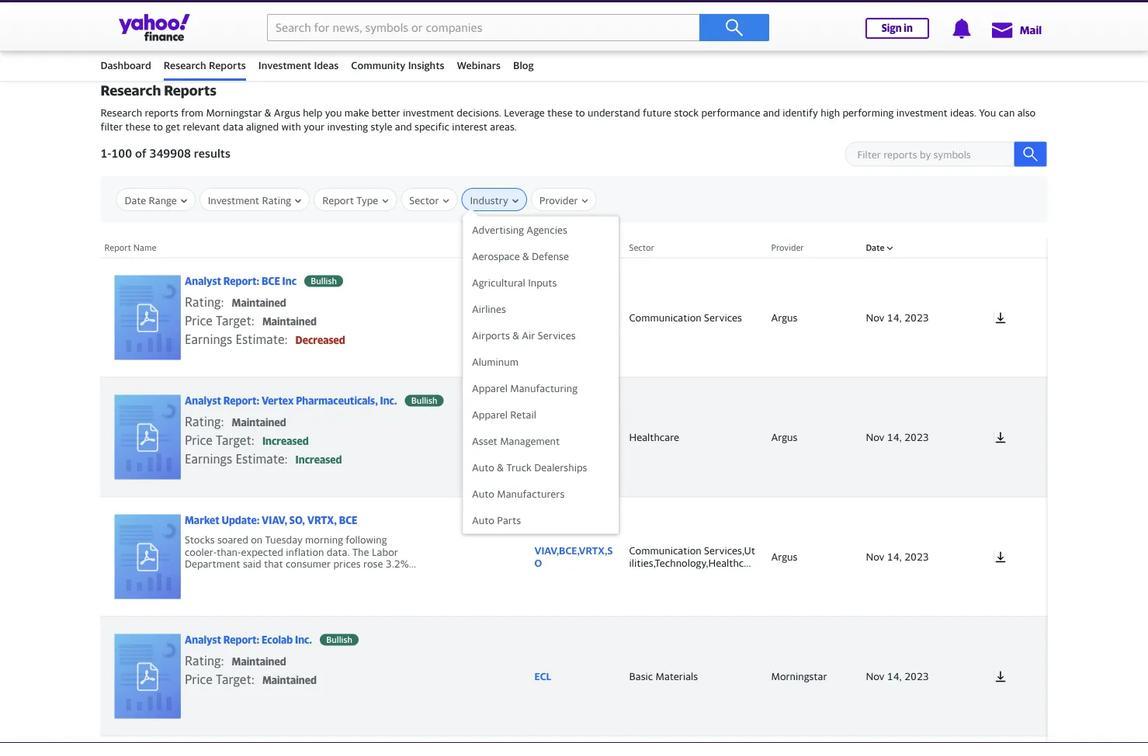 Task type: describe. For each thing, give the bounding box(es) containing it.
aerospace
[[472, 250, 520, 262]]

vrtx
[[535, 431, 560, 443]]

investment rating button
[[208, 189, 301, 212]]

defense
[[532, 250, 569, 262]]

provider
[[540, 194, 578, 206]]

rating : maintained price target: maintained earnings estimate: decreased
[[185, 295, 345, 347]]

14, for rating : maintained price target: increased earnings estimate: increased
[[887, 431, 902, 443]]

e
[[629, 569, 635, 581]]

parts
[[497, 514, 521, 526]]

target: for rating : maintained price target: maintained
[[216, 672, 255, 687]]

0 vertical spatial research reports
[[164, 59, 246, 71]]

bullish for rating : maintained price target: maintained earnings estimate: decreased
[[311, 276, 337, 286]]

dow
[[253, 13, 273, 25]]

yahoo for yahoo finance invest
[[715, 27, 745, 39]]

& for airports
[[512, 329, 519, 341]]

navigation containing finance home
[[0, 13, 1148, 81]]

0 horizontal spatial and
[[395, 121, 412, 133]]

earnings for rating : maintained price target: increased earnings estimate: increased
[[185, 451, 232, 466]]

analyst for rating : maintained price target: maintained
[[185, 634, 221, 646]]

yahoo finance plus link
[[515, 17, 621, 50]]

advertising agencies
[[472, 224, 567, 236]]

style
[[371, 121, 392, 133]]

communication for communication services
[[629, 311, 702, 323]]

try the new yahoo finance image
[[865, 21, 1042, 43]]

analyst for rating : maintained price target: increased earnings estimate: increased
[[185, 395, 221, 407]]

decreased
[[296, 334, 345, 346]]

viav,bce,vrtx,s o
[[535, 544, 613, 569]]

earnings for rating : maintained price target: maintained earnings estimate: decreased
[[185, 332, 232, 347]]

videos link
[[459, 17, 492, 47]]

next image
[[1028, 22, 1051, 45]]

healthcare
[[629, 431, 679, 443]]

3 nov 14, 2023 from the top
[[866, 550, 929, 562]]

1 vertical spatial research reports
[[101, 82, 216, 99]]

0 vertical spatial bce
[[262, 275, 280, 287]]

materials
[[656, 670, 698, 682]]

market
[[185, 514, 220, 526]]

reports
[[145, 107, 179, 119]]

2023 for rating : maintained price target: maintained earnings estimate: decreased
[[905, 311, 929, 323]]

& inside "research reports from morningstar & argus help you make better investment decisions. leverage these to understand future stock performance and identify high performing investment ideas. you can also filter these to get relevant data aligned with your investing style and specific interest areas."
[[265, 107, 271, 119]]

asset
[[472, 435, 497, 447]]

can
[[999, 107, 1015, 119]]

auto & truck dealerships button
[[463, 454, 618, 481]]

you
[[325, 107, 342, 119]]

airports
[[472, 329, 510, 341]]

apparel manufacturing
[[472, 382, 577, 394]]

14, for rating : maintained price target: maintained earnings estimate: decreased
[[887, 311, 902, 323]]

investment inside button
[[208, 194, 259, 206]]

gold
[[862, 13, 884, 25]]

airlines
[[472, 303, 506, 315]]

screeners link
[[644, 17, 692, 47]]

mail
[[1020, 24, 1042, 36]]

report name
[[104, 243, 156, 253]]

communication for communication services,ut ilities,technology,healthcar e
[[629, 544, 702, 556]]

high
[[821, 107, 840, 119]]

industry
[[470, 194, 508, 206]]

pharmaceuticals,
[[296, 395, 378, 407]]

retail
[[510, 408, 536, 420]]

investment ideas link
[[258, 52, 339, 78]]

services inside airports & air services button
[[537, 329, 575, 341]]

14, for rating : maintained price target: maintained
[[887, 670, 902, 682]]

nov 14, 2023 for rating : maintained price target: increased earnings estimate: increased
[[866, 431, 929, 443]]

russell
[[558, 13, 590, 25]]

ideas
[[314, 59, 339, 71]]

report
[[322, 194, 354, 206]]

report
[[104, 243, 131, 253]]

investment ideas
[[258, 59, 339, 71]]

performing
[[843, 107, 894, 119]]

plus
[[586, 27, 606, 39]]

0 vertical spatial inc.
[[380, 395, 397, 407]]

2 horizontal spatial investment
[[897, 107, 948, 119]]

vertex
[[262, 395, 294, 407]]

3 provider element from the top
[[764, 497, 858, 616]]

crude
[[710, 13, 738, 25]]

sign
[[882, 22, 902, 34]]

provider element for rating : maintained price target: maintained
[[764, 616, 858, 736]]

ecolab
[[262, 634, 293, 646]]

identify
[[783, 107, 818, 119]]

ideas.
[[950, 107, 977, 119]]

understand
[[588, 107, 640, 119]]

better
[[372, 107, 400, 119]]

auto manufacturers button
[[463, 481, 618, 507]]

o
[[535, 557, 542, 569]]

vrtx,
[[307, 514, 337, 526]]

yahoo finance plus
[[515, 27, 606, 39]]

1 vertical spatial morningstar
[[771, 670, 827, 682]]

viav,bce,vrtx,s o link
[[535, 544, 614, 569]]

dow 30
[[253, 13, 288, 25]]

rating
[[262, 194, 291, 206]]

nov 14, 2023 for rating : maintained price target: maintained
[[866, 670, 929, 682]]

maintained down 'ecolab'
[[262, 674, 317, 686]]

nov for rating : maintained price target: increased earnings estimate: increased
[[866, 431, 885, 443]]

auto parts button
[[463, 507, 618, 533]]

finance for yahoo finance invest
[[747, 27, 783, 39]]

provider element for rating : maintained price target: increased earnings estimate: increased
[[764, 377, 858, 497]]

1 vertical spatial search image
[[1023, 146, 1038, 162]]

date range
[[125, 194, 177, 206]]

maintained for rating : maintained price target: maintained earnings estimate: decreased
[[232, 297, 286, 309]]

research inside research reports link
[[164, 59, 206, 71]]

airports & air services button
[[463, 322, 618, 349]]

provider element for rating : maintained price target: maintained earnings estimate: decreased
[[764, 258, 858, 377]]

s&p
[[101, 13, 119, 25]]

home
[[139, 27, 168, 39]]

& for aerospace
[[522, 250, 529, 262]]

3 2023 from the top
[[905, 550, 929, 562]]

you
[[979, 107, 996, 119]]

s&p 500
[[101, 13, 140, 25]]

2023 for rating : maintained price target: maintained
[[905, 670, 929, 682]]

aligned
[[246, 121, 279, 133]]

dashboard
[[101, 59, 151, 71]]

finance for yahoo finance plus
[[547, 27, 583, 39]]

markets link
[[347, 17, 387, 47]]

gold link
[[862, 13, 884, 25]]

ilities,technology,healthcar
[[629, 557, 753, 569]]

5 provider element from the top
[[764, 736, 858, 743]]

morningstar inside "research reports from morningstar & argus help you make better investment decisions. leverage these to understand future stock performance and identify high performing investment ideas. you can also filter these to get relevant data aligned with your investing style and specific interest areas."
[[206, 107, 262, 119]]

airports & air services
[[472, 329, 575, 341]]

date range button
[[125, 189, 187, 212]]

analyst report: vertex pharmaceuticals, inc. image
[[114, 395, 181, 479]]

investing
[[327, 121, 368, 133]]

interest
[[452, 121, 488, 133]]

0 horizontal spatial to
[[153, 121, 163, 133]]

100
[[111, 146, 132, 160]]

russell 2000 link
[[558, 13, 617, 25]]

0 vertical spatial increased
[[262, 435, 309, 447]]

0 horizontal spatial inc.
[[295, 634, 312, 646]]

premium yahoo finance logo image
[[609, 28, 621, 39]]

symbols element for provider element associated with rating : maintained price target: maintained earnings estimate: decreased
[[527, 258, 622, 377]]

: for rating : maintained price target: maintained
[[221, 653, 224, 668]]

1 horizontal spatial these
[[547, 107, 573, 119]]

rating : maintained price target: maintained
[[185, 653, 317, 687]]

target: for rating : maintained price target: increased earnings estimate: increased
[[216, 433, 255, 447]]



Task type: locate. For each thing, give the bounding box(es) containing it.
1 horizontal spatial bce
[[339, 514, 358, 526]]

price inside rating : maintained price target: maintained
[[185, 672, 213, 687]]

auto down asset
[[472, 461, 494, 473]]

2 estimate: from the top
[[236, 451, 288, 466]]

investment left rating at top
[[208, 194, 259, 206]]

1 horizontal spatial morningstar
[[771, 670, 827, 682]]

1 provider element from the top
[[764, 258, 858, 377]]

finance down s&p 500 link
[[101, 27, 137, 39]]

1 nov 14, 2023 from the top
[[866, 311, 929, 323]]

maintained inside rating : maintained price target: increased earnings estimate: increased
[[232, 416, 286, 428]]

1 report: from the top
[[223, 275, 260, 287]]

0 vertical spatial price
[[185, 313, 213, 328]]

rating
[[185, 295, 221, 309], [185, 414, 221, 429], [185, 653, 221, 668]]

crude oil
[[710, 13, 753, 25]]

estimate: down vertex on the left bottom of the page
[[236, 451, 288, 466]]

4 provider element from the top
[[764, 616, 858, 736]]

1 vertical spatial date
[[866, 243, 885, 253]]

rating for rating : maintained price target: increased earnings estimate: increased
[[185, 414, 221, 429]]

auto parts
[[472, 514, 521, 526]]

0 vertical spatial research
[[164, 59, 206, 71]]

news
[[410, 27, 436, 39]]

apparel for apparel manufacturing
[[472, 382, 507, 394]]

sector element
[[622, 736, 764, 743]]

2 nov from the top
[[866, 431, 885, 443]]

0 horizontal spatial morningstar
[[206, 107, 262, 119]]

rating for rating : maintained price target: maintained earnings estimate: decreased
[[185, 295, 221, 309]]

0 vertical spatial to
[[575, 107, 585, 119]]

price inside rating : maintained price target: increased earnings estimate: increased
[[185, 433, 213, 447]]

truck
[[506, 461, 531, 473]]

1 vertical spatial report:
[[223, 395, 260, 407]]

1 communication from the top
[[629, 311, 702, 323]]

auto for auto parts
[[472, 514, 494, 526]]

0 vertical spatial these
[[547, 107, 573, 119]]

bce left inc on the left top
[[262, 275, 280, 287]]

also
[[1018, 107, 1036, 119]]

auto manufacturers
[[472, 488, 564, 500]]

1 horizontal spatial and
[[763, 107, 780, 119]]

oil
[[740, 13, 753, 25]]

with
[[281, 121, 301, 133]]

1 2023 from the top
[[905, 311, 929, 323]]

market update: viav, so, vrtx, bce image
[[114, 514, 181, 599]]

1 price from the top
[[185, 313, 213, 328]]

4 nov from the top
[[866, 670, 885, 682]]

auto for auto manufacturers
[[472, 488, 494, 500]]

argus
[[274, 107, 300, 119], [771, 311, 798, 323], [771, 431, 798, 443], [771, 550, 798, 562]]

research down watchlists
[[164, 59, 206, 71]]

1 vertical spatial price
[[185, 433, 213, 447]]

earnings right analyst report: bce inc image
[[185, 332, 232, 347]]

2 vertical spatial :
[[221, 653, 224, 668]]

agricultural inputs
[[472, 276, 557, 288]]

and left identify
[[763, 107, 780, 119]]

inc. right pharmaceuticals,
[[380, 395, 397, 407]]

these right 'filter'
[[125, 121, 151, 133]]

apparel for apparel retail
[[472, 408, 507, 420]]

report: for rating : maintained price target: maintained earnings estimate: decreased
[[223, 275, 260, 287]]

1 vertical spatial earnings
[[185, 451, 232, 466]]

provider element containing morningstar
[[764, 616, 858, 736]]

: down analyst report: ecolab inc.
[[221, 653, 224, 668]]

date inside button
[[125, 194, 146, 206]]

specific
[[415, 121, 450, 133]]

auto inside auto & truck dealerships button
[[472, 461, 494, 473]]

1 vertical spatial auto
[[472, 488, 494, 500]]

1 vertical spatial services
[[537, 329, 575, 341]]

2 : from the top
[[221, 414, 224, 429]]

3 target: from the top
[[216, 672, 255, 687]]

1 horizontal spatial search image
[[1023, 146, 1038, 162]]

communication inside communication services,ut ilities,technology,healthcar e
[[629, 544, 702, 556]]

report name element
[[101, 736, 527, 743]]

: for rating : maintained price target: increased earnings estimate: increased
[[221, 414, 224, 429]]

2 target: from the top
[[216, 433, 255, 447]]

1 analyst from the top
[[185, 275, 221, 287]]

price for rating : maintained price target: maintained
[[185, 672, 213, 687]]

viav,
[[262, 514, 287, 526]]

yahoo for yahoo finance plus
[[515, 27, 545, 39]]

yahoo down crude oil link
[[715, 27, 745, 39]]

webinars
[[457, 59, 501, 71]]

1 vertical spatial :
[[221, 414, 224, 429]]

to down reports
[[153, 121, 163, 133]]

0 vertical spatial apparel
[[472, 382, 507, 394]]

1 vertical spatial analyst
[[185, 395, 221, 407]]

maintained down the 'analyst report: bce inc'
[[232, 297, 286, 309]]

auto left parts
[[472, 514, 494, 526]]

provider element
[[764, 258, 858, 377], [764, 377, 858, 497], [764, 497, 858, 616], [764, 616, 858, 736], [764, 736, 858, 743]]

500
[[121, 13, 140, 25]]

rating inside rating : maintained price target: maintained earnings estimate: decreased
[[185, 295, 221, 309]]

& inside button
[[497, 461, 504, 473]]

1 apparel from the top
[[472, 382, 507, 394]]

community insights link
[[351, 52, 445, 78]]

bce right vrtx,
[[339, 514, 358, 526]]

maintained for rating : maintained price target: increased earnings estimate: increased
[[232, 416, 286, 428]]

performance
[[701, 107, 761, 119]]

insights
[[408, 59, 445, 71]]

agricultural
[[472, 276, 525, 288]]

& up aligned
[[265, 107, 271, 119]]

bce inside button
[[339, 514, 358, 526]]

0 vertical spatial report:
[[223, 275, 260, 287]]

research reports from morningstar & argus help you make better investment decisions. leverage these to understand future stock performance and identify high performing investment ideas. you can also filter these to get relevant data aligned with your investing style and specific interest areas.
[[101, 107, 1036, 133]]

1 vertical spatial target:
[[216, 433, 255, 447]]

analyst report: bce inc
[[185, 275, 297, 287]]

2 price from the top
[[185, 433, 213, 447]]

report:
[[223, 275, 260, 287], [223, 395, 260, 407], [223, 634, 260, 646]]

auto
[[472, 461, 494, 473], [472, 488, 494, 500], [472, 514, 494, 526]]

0 vertical spatial analyst
[[185, 275, 221, 287]]

target: inside rating : maintained price target: maintained earnings estimate: decreased
[[216, 313, 255, 328]]

1 rating from the top
[[185, 295, 221, 309]]

maintained down analyst report: ecolab inc.
[[232, 656, 286, 668]]

estimate: left decreased
[[236, 332, 288, 347]]

auto inside auto parts 'button'
[[472, 514, 494, 526]]

my portfolio link
[[264, 17, 324, 47]]

target: down analyst report: ecolab inc.
[[216, 672, 255, 687]]

0 vertical spatial reports
[[209, 59, 246, 71]]

1 horizontal spatial yahoo
[[715, 27, 745, 39]]

to
[[575, 107, 585, 119], [153, 121, 163, 133]]

1 yahoo from the left
[[515, 27, 545, 39]]

target: down analyst report: vertex pharmaceuticals, inc.
[[216, 433, 255, 447]]

management
[[500, 435, 560, 447]]

webinars link
[[457, 52, 501, 78]]

3 14, from the top
[[887, 550, 902, 562]]

previous image
[[1009, 22, 1032, 45]]

2 analyst from the top
[[185, 395, 221, 407]]

sector button
[[409, 189, 449, 212]]

1 vertical spatial to
[[153, 121, 163, 133]]

increased up vrtx,
[[296, 454, 342, 466]]

so,
[[289, 514, 305, 526]]

communication up ilities,technology,healthcar
[[629, 544, 702, 556]]

1 vertical spatial inc.
[[295, 634, 312, 646]]

Filter reports by symbols text field
[[845, 142, 1039, 167]]

3 price from the top
[[185, 672, 213, 687]]

0 horizontal spatial yahoo
[[515, 27, 545, 39]]

filter
[[101, 121, 123, 133]]

0 vertical spatial estimate:
[[236, 332, 288, 347]]

estimate: inside rating : maintained price target: increased earnings estimate: increased
[[236, 451, 288, 466]]

rating right 'analyst report: vertex pharmaceuticals, inc.' image
[[185, 414, 221, 429]]

rating for rating : maintained price target: maintained
[[185, 653, 221, 668]]

notifications image
[[952, 19, 972, 39]]

earnings up market
[[185, 451, 232, 466]]

& for auto
[[497, 461, 504, 473]]

and right style
[[395, 121, 412, 133]]

date for date range
[[125, 194, 146, 206]]

1 finance from the left
[[101, 27, 137, 39]]

finance home link
[[101, 17, 168, 47]]

sign in link
[[866, 18, 929, 39]]

1 horizontal spatial finance
[[547, 27, 583, 39]]

apparel retail
[[472, 408, 536, 420]]

&
[[265, 107, 271, 119], [522, 250, 529, 262], [512, 329, 519, 341], [497, 461, 504, 473]]

vrtx link
[[535, 431, 614, 443]]

dashboard link
[[101, 52, 151, 78]]

earnings inside rating : maintained price target: maintained earnings estimate: decreased
[[185, 332, 232, 347]]

1 estimate: from the top
[[236, 332, 288, 347]]

: inside rating : maintained price target: maintained
[[221, 653, 224, 668]]

analyst for rating : maintained price target: maintained earnings estimate: decreased
[[185, 275, 221, 287]]

2 14, from the top
[[887, 431, 902, 443]]

research reports down watchlists
[[164, 59, 246, 71]]

finance down oil
[[747, 27, 783, 39]]

1 horizontal spatial services
[[704, 311, 742, 323]]

nov 14, 2023 for rating : maintained price target: maintained earnings estimate: decreased
[[866, 311, 929, 323]]

2 vertical spatial rating
[[185, 653, 221, 668]]

inc
[[282, 275, 297, 287]]

3 report: from the top
[[223, 634, 260, 646]]

1 vertical spatial increased
[[296, 454, 342, 466]]

update:
[[222, 514, 260, 526]]

0 vertical spatial target:
[[216, 313, 255, 328]]

4 nov 14, 2023 from the top
[[866, 670, 929, 682]]

nov 14, 2023
[[866, 311, 929, 323], [866, 431, 929, 443], [866, 550, 929, 562], [866, 670, 929, 682]]

: inside rating : maintained price target: maintained earnings estimate: decreased
[[221, 295, 224, 309]]

watchlists
[[191, 27, 241, 39]]

0 vertical spatial services
[[704, 311, 742, 323]]

report: left vertex on the left bottom of the page
[[223, 395, 260, 407]]

analyst right 'analyst report: vertex pharmaceuticals, inc.' image
[[185, 395, 221, 407]]

leverage
[[504, 107, 545, 119]]

3 auto from the top
[[472, 514, 494, 526]]

2 vertical spatial report:
[[223, 634, 260, 646]]

research down "dashboard" link
[[101, 82, 161, 99]]

report type
[[322, 194, 378, 206]]

apparel down 'aluminum'
[[472, 382, 507, 394]]

1 vertical spatial estimate:
[[236, 451, 288, 466]]

0 horizontal spatial finance
[[101, 27, 137, 39]]

2 rating from the top
[[185, 414, 221, 429]]

2 finance from the left
[[547, 27, 583, 39]]

0 vertical spatial symbols element
[[527, 258, 622, 377]]

2 earnings from the top
[[185, 451, 232, 466]]

inc. right 'ecolab'
[[295, 634, 312, 646]]

sector
[[629, 243, 654, 253]]

date for date
[[866, 243, 885, 253]]

0 vertical spatial auto
[[472, 461, 494, 473]]

1 vertical spatial rating
[[185, 414, 221, 429]]

2 symbols element from the top
[[527, 736, 622, 743]]

1 horizontal spatial date
[[866, 243, 885, 253]]

1 vertical spatial and
[[395, 121, 412, 133]]

1 vertical spatial apparel
[[472, 408, 507, 420]]

auto inside auto manufacturers button
[[472, 488, 494, 500]]

0 vertical spatial communication
[[629, 311, 702, 323]]

1 horizontal spatial investment
[[403, 107, 454, 119]]

1 : from the top
[[221, 295, 224, 309]]

0 horizontal spatial bce
[[262, 275, 280, 287]]

2 vertical spatial research
[[101, 107, 142, 119]]

investment left ideas.
[[897, 107, 948, 119]]

auto up auto parts at the left of the page
[[472, 488, 494, 500]]

1 auto from the top
[[472, 461, 494, 473]]

rating down analyst report: ecolab inc.
[[185, 653, 221, 668]]

0 horizontal spatial search image
[[725, 18, 744, 37]]

research up 'filter'
[[101, 107, 142, 119]]

1-100 of 349908 results
[[101, 146, 231, 160]]

nov for rating : maintained price target: maintained earnings estimate: decreased
[[866, 311, 885, 323]]

1 vertical spatial research
[[101, 82, 161, 99]]

3 rating from the top
[[185, 653, 221, 668]]

1 vertical spatial communication
[[629, 544, 702, 556]]

nov for rating : maintained price target: maintained
[[866, 670, 885, 682]]

investment
[[258, 59, 312, 71]]

rating : maintained price target: increased earnings estimate: increased
[[185, 414, 342, 466]]

navigation
[[0, 13, 1148, 81]]

agricultural inputs button
[[463, 269, 618, 296]]

2000
[[592, 13, 617, 25]]

date element
[[858, 736, 953, 743]]

target: inside rating : maintained price target: maintained
[[216, 672, 255, 687]]

0 vertical spatial morningstar
[[206, 107, 262, 119]]

apparel up asset
[[472, 408, 507, 420]]

yahoo up blog link
[[515, 27, 545, 39]]

bce
[[262, 275, 280, 287], [339, 514, 358, 526]]

my
[[264, 27, 279, 39]]

argus for healthcare
[[771, 431, 798, 443]]

1 symbols element from the top
[[527, 258, 622, 377]]

agencies
[[526, 224, 567, 236]]

argus inside "research reports from morningstar & argus help you make better investment decisions. leverage these to understand future stock performance and identify high performing investment ideas. you can also filter these to get relevant data aligned with your investing style and specific interest areas."
[[274, 107, 300, 119]]

research reports up reports
[[101, 82, 216, 99]]

1 vertical spatial bullish
[[411, 395, 438, 406]]

auto & truck dealerships
[[472, 461, 587, 473]]

0 horizontal spatial services
[[537, 329, 575, 341]]

1 target: from the top
[[216, 313, 255, 328]]

asset management
[[472, 435, 560, 447]]

to left understand
[[575, 107, 585, 119]]

symbols element
[[527, 258, 622, 377], [527, 736, 622, 743]]

2 communication from the top
[[629, 544, 702, 556]]

2 auto from the top
[[472, 488, 494, 500]]

price for rating : maintained price target: maintained earnings estimate: decreased
[[185, 313, 213, 328]]

: inside rating : maintained price target: increased earnings estimate: increased
[[221, 414, 224, 429]]

: for rating : maintained price target: maintained earnings estimate: decreased
[[221, 295, 224, 309]]

research inside "research reports from morningstar & argus help you make better investment decisions. leverage these to understand future stock performance and identify high performing investment ideas. you can also filter these to get relevant data aligned with your investing style and specific interest areas."
[[101, 107, 142, 119]]

target: for rating : maintained price target: maintained earnings estimate: decreased
[[216, 313, 255, 328]]

target: inside rating : maintained price target: increased earnings estimate: increased
[[216, 433, 255, 447]]

1 vertical spatial symbols element
[[527, 736, 622, 743]]

3 : from the top
[[221, 653, 224, 668]]

0 vertical spatial rating
[[185, 295, 221, 309]]

1 14, from the top
[[887, 311, 902, 323]]

2 nov 14, 2023 from the top
[[866, 431, 929, 443]]

investment up specific
[[403, 107, 454, 119]]

estimate: for rating : maintained price target: maintained earnings estimate: decreased
[[236, 332, 288, 347]]

communication services
[[629, 311, 742, 323]]

3 analyst from the top
[[185, 634, 221, 646]]

: down analyst report: vertex pharmaceuticals, inc.
[[221, 414, 224, 429]]

2 vertical spatial analyst
[[185, 634, 221, 646]]

target: down the 'analyst report: bce inc'
[[216, 313, 255, 328]]

& left truck
[[497, 461, 504, 473]]

price right 'analyst report: vertex pharmaceuticals, inc.' image
[[185, 433, 213, 447]]

advertising agencies button
[[463, 217, 618, 243]]

research reports link
[[164, 52, 246, 78]]

help
[[303, 107, 323, 119]]

price for rating : maintained price target: increased earnings estimate: increased
[[185, 433, 213, 447]]

basic materials
[[629, 670, 698, 682]]

search image
[[725, 18, 744, 37], [1023, 146, 1038, 162]]

apparel manufacturing button
[[463, 375, 618, 401]]

0 vertical spatial bullish
[[311, 276, 337, 286]]

rating inside rating : maintained price target: maintained
[[185, 653, 221, 668]]

rating inside rating : maintained price target: increased earnings estimate: increased
[[185, 414, 221, 429]]

earnings inside rating : maintained price target: increased earnings estimate: increased
[[185, 451, 232, 466]]

services,ut
[[704, 544, 755, 556]]

2 2023 from the top
[[905, 431, 929, 443]]

3 nov from the top
[[866, 550, 885, 562]]

future
[[643, 107, 672, 119]]

0 horizontal spatial investment
[[208, 194, 259, 206]]

1 vertical spatial these
[[125, 121, 151, 133]]

report: up rating : maintained price target: maintained earnings estimate: decreased
[[223, 275, 260, 287]]

2 apparel from the top
[[472, 408, 507, 420]]

investment rating
[[208, 194, 291, 206]]

Search for news, symbols or companies text field
[[267, 14, 700, 41]]

0 vertical spatial date
[[125, 194, 146, 206]]

price inside rating : maintained price target: maintained earnings estimate: decreased
[[185, 313, 213, 328]]

ecl link
[[535, 670, 614, 682]]

dealerships
[[534, 461, 587, 473]]

1 nov from the top
[[866, 311, 885, 323]]

news link
[[410, 17, 436, 47]]

0 horizontal spatial date
[[125, 194, 146, 206]]

bullish for rating : maintained price target: increased earnings estimate: increased
[[411, 395, 438, 406]]

2023 for rating : maintained price target: increased earnings estimate: increased
[[905, 431, 929, 443]]

0 vertical spatial search image
[[725, 18, 744, 37]]

analyst report: bce inc image
[[114, 275, 181, 360]]

& left defense
[[522, 250, 529, 262]]

reports up from
[[164, 82, 216, 99]]

increased down analyst report: vertex pharmaceuticals, inc.
[[262, 435, 309, 447]]

0 vertical spatial earnings
[[185, 332, 232, 347]]

analyst report: ecolab inc. image
[[114, 634, 181, 718]]

auto for auto & truck dealerships
[[472, 461, 494, 473]]

analyst report: ecolab inc.
[[185, 634, 312, 646]]

0 horizontal spatial these
[[125, 121, 151, 133]]

2 vertical spatial bullish
[[326, 635, 352, 645]]

1 earnings from the top
[[185, 332, 232, 347]]

airlines button
[[463, 296, 618, 322]]

1 horizontal spatial inc.
[[380, 395, 397, 407]]

1 vertical spatial bce
[[339, 514, 358, 526]]

mail link
[[991, 16, 1042, 43]]

services
[[704, 311, 742, 323], [537, 329, 575, 341]]

asset management button
[[463, 428, 618, 454]]

report: for rating : maintained price target: increased earnings estimate: increased
[[223, 395, 260, 407]]

apparel
[[472, 382, 507, 394], [472, 408, 507, 420]]

maintained up decreased
[[262, 315, 317, 328]]

& left "air"
[[512, 329, 519, 341]]

price right analyst report: ecolab inc. image
[[185, 672, 213, 687]]

name
[[133, 243, 156, 253]]

1 horizontal spatial to
[[575, 107, 585, 119]]

communication down sector
[[629, 311, 702, 323]]

range
[[149, 194, 177, 206]]

0 vertical spatial and
[[763, 107, 780, 119]]

these right leverage
[[547, 107, 573, 119]]

videos
[[459, 27, 492, 39]]

rating down the 'analyst report: bce inc'
[[185, 295, 221, 309]]

2 report: from the top
[[223, 395, 260, 407]]

aluminum
[[472, 356, 518, 368]]

earnings
[[185, 332, 232, 347], [185, 451, 232, 466]]

0 vertical spatial :
[[221, 295, 224, 309]]

estimate: for rating : maintained price target: increased earnings estimate: increased
[[236, 451, 288, 466]]

2 vertical spatial target:
[[216, 672, 255, 687]]

4 2023 from the top
[[905, 670, 929, 682]]

2 yahoo from the left
[[715, 27, 745, 39]]

2 provider element from the top
[[764, 377, 858, 497]]

maintained down vertex on the left bottom of the page
[[232, 416, 286, 428]]

2 vertical spatial auto
[[472, 514, 494, 526]]

4 14, from the top
[[887, 670, 902, 682]]

sign in
[[882, 22, 913, 34]]

reports down watchlists
[[209, 59, 246, 71]]

maintained for rating : maintained price target: maintained
[[232, 656, 286, 668]]

estimate: inside rating : maintained price target: maintained earnings estimate: decreased
[[236, 332, 288, 347]]

analyst right analyst report: bce inc image
[[185, 275, 221, 287]]

finance home
[[101, 27, 168, 39]]

analyst up rating : maintained price target: maintained
[[185, 634, 221, 646]]

data
[[223, 121, 244, 133]]

argus for communication services
[[771, 311, 798, 323]]

argus for communication services,ut ilities,technology,healthcar e
[[771, 550, 798, 562]]

price right analyst report: bce inc image
[[185, 313, 213, 328]]

symbols element for 1st provider element from the bottom of the page
[[527, 736, 622, 743]]

from
[[181, 107, 203, 119]]

aluminum button
[[463, 349, 618, 375]]

report: for rating : maintained price target: maintained
[[223, 634, 260, 646]]

3 finance from the left
[[747, 27, 783, 39]]

1 vertical spatial reports
[[164, 82, 216, 99]]

2 horizontal spatial finance
[[747, 27, 783, 39]]

: down the 'analyst report: bce inc'
[[221, 295, 224, 309]]

yahoo finance invest
[[715, 27, 815, 39]]

finance down russell
[[547, 27, 583, 39]]

2 vertical spatial price
[[185, 672, 213, 687]]

report: up rating : maintained price target: maintained
[[223, 634, 260, 646]]

bullish for rating : maintained price target: maintained
[[326, 635, 352, 645]]



Task type: vqa. For each thing, say whether or not it's contained in the screenshot.
SCREENERS in the right top of the page
yes



